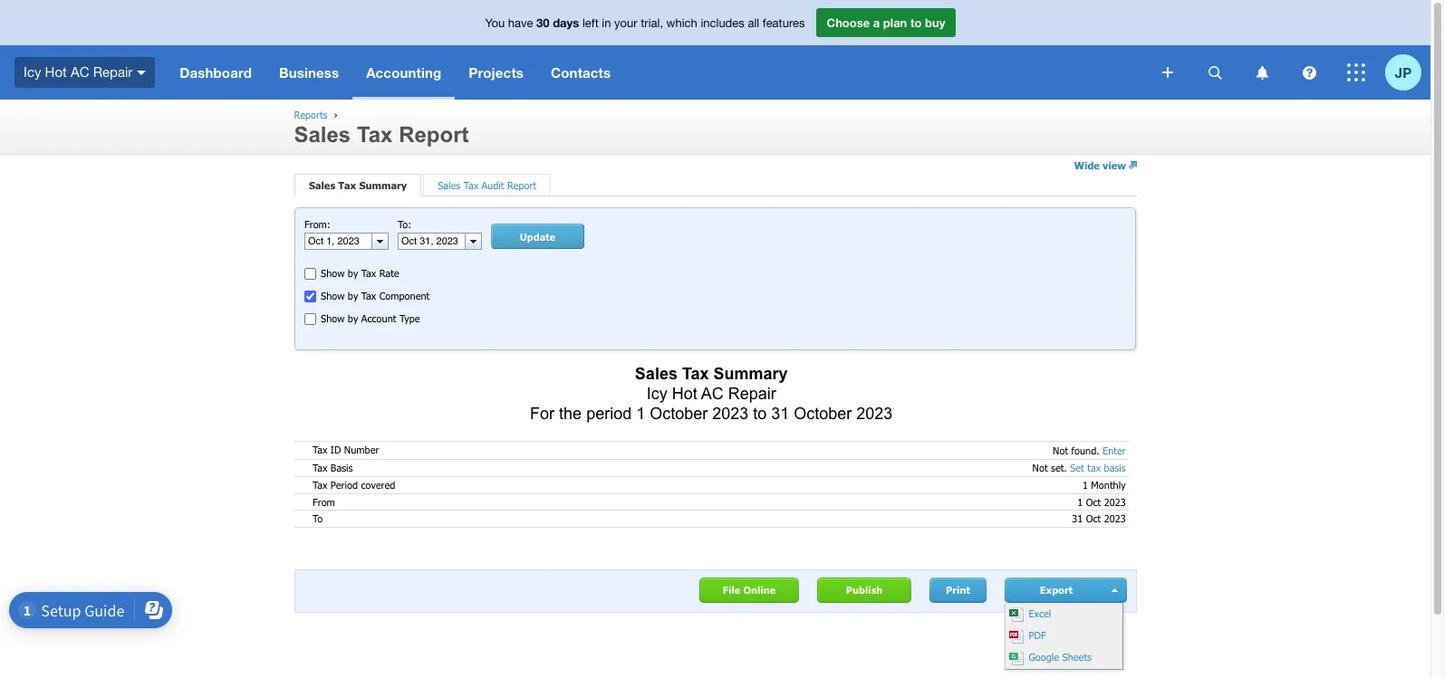 Task type: locate. For each thing, give the bounding box(es) containing it.
1 by from the top
[[348, 267, 358, 279]]

show right show by tax component checkbox
[[321, 290, 345, 302]]

tax
[[357, 122, 393, 147], [338, 180, 356, 192], [464, 180, 479, 192], [361, 267, 376, 279], [361, 290, 376, 302], [682, 365, 709, 383], [313, 444, 328, 456], [313, 462, 328, 474], [313, 479, 328, 491]]

not up set.
[[1053, 445, 1069, 457]]

not left set.
[[1033, 463, 1048, 474]]

0 vertical spatial repair
[[93, 64, 133, 80]]

banner
[[0, 0, 1431, 100]]

excel
[[1026, 608, 1052, 620]]

sales inside "sales tax summary icy hot ac repair for the period 1 october 2023 to 31 october 2023"
[[635, 365, 678, 383]]

from
[[313, 496, 335, 508]]

covered
[[361, 479, 396, 491]]

sales tax audit report link
[[438, 180, 537, 192]]

1 vertical spatial repair
[[729, 385, 777, 403]]

1 horizontal spatial summary
[[714, 365, 788, 383]]

31
[[772, 405, 790, 423], [1073, 513, 1083, 525]]

google sheets link
[[1006, 648, 1123, 670]]

1 vertical spatial summary
[[714, 365, 788, 383]]

show right show by account type checkbox
[[321, 313, 345, 325]]

1 vertical spatial to
[[753, 405, 767, 423]]

accounting button
[[353, 45, 455, 100]]

reports link
[[294, 109, 328, 121]]

0 vertical spatial summary
[[359, 180, 407, 192]]

the
[[559, 405, 582, 423]]

repair
[[93, 64, 133, 80], [729, 385, 777, 403]]

show for show by account type
[[321, 313, 345, 325]]

a
[[874, 15, 880, 30]]

0 horizontal spatial october
[[650, 405, 708, 423]]

oct
[[1087, 496, 1102, 508], [1087, 513, 1102, 525]]

0 vertical spatial to
[[911, 15, 922, 30]]

tax basis
[[313, 462, 353, 474]]

icy hot ac repair
[[24, 64, 133, 80]]

sales
[[294, 122, 351, 147], [309, 180, 335, 192], [438, 180, 461, 192], [635, 365, 678, 383]]

to
[[313, 513, 323, 525]]

0 vertical spatial not
[[1053, 445, 1069, 457]]

0 horizontal spatial hot
[[45, 64, 67, 80]]

show
[[321, 267, 345, 279], [321, 290, 345, 302], [321, 313, 345, 325]]

summary for sales tax summary
[[359, 180, 407, 192]]

hot
[[45, 64, 67, 80], [672, 385, 698, 403]]

google sheets
[[1026, 652, 1092, 664]]

0 vertical spatial report
[[399, 122, 469, 147]]

by left account
[[348, 313, 358, 325]]

not for not found. enter
[[1053, 445, 1069, 457]]

features
[[763, 16, 805, 30]]

oct down 1 oct 2023
[[1087, 513, 1102, 525]]

audit
[[482, 180, 504, 192]]

show right show by tax rate option
[[321, 267, 345, 279]]

1 horizontal spatial october
[[794, 405, 852, 423]]

2 by from the top
[[348, 290, 358, 302]]

1 vertical spatial 1
[[1083, 479, 1089, 491]]

summary inside "sales tax summary icy hot ac repair for the period 1 october 2023 to 31 october 2023"
[[714, 365, 788, 383]]

0 vertical spatial by
[[348, 267, 358, 279]]

by down show by tax rate
[[348, 290, 358, 302]]

2 vertical spatial 1
[[1078, 496, 1083, 508]]

ac
[[71, 64, 89, 80], [701, 385, 724, 403]]

1 down not set. set tax basis
[[1083, 479, 1089, 491]]

0 horizontal spatial 31
[[772, 405, 790, 423]]

sales for sales tax summary icy hot ac repair for the period 1 october 2023 to 31 october 2023
[[635, 365, 678, 383]]

sales tax audit report
[[438, 180, 537, 192]]

navigation
[[166, 45, 1150, 100]]

0 horizontal spatial to
[[753, 405, 767, 423]]

set.
[[1051, 463, 1067, 474]]

by for show by tax rate
[[348, 267, 358, 279]]

includes
[[701, 16, 745, 30]]

1 vertical spatial not
[[1033, 463, 1048, 474]]

set tax basis link
[[1071, 463, 1126, 474]]

1 up 31 oct 2023
[[1078, 496, 1083, 508]]

2023
[[713, 405, 749, 423], [857, 405, 893, 423], [1105, 496, 1126, 508], [1105, 513, 1126, 525]]

you have 30 days left in your trial, which includes all features
[[485, 15, 805, 30]]

2 show from the top
[[321, 290, 345, 302]]

oct up 31 oct 2023
[[1087, 496, 1102, 508]]

publish
[[846, 585, 883, 597]]

1 horizontal spatial ac
[[701, 385, 724, 403]]

1 horizontal spatial report
[[508, 180, 537, 192]]

3 show from the top
[[321, 313, 345, 325]]

›
[[334, 109, 338, 121]]

icy inside "sales tax summary icy hot ac repair for the period 1 october 2023 to 31 october 2023"
[[647, 385, 668, 403]]

monthly
[[1092, 479, 1126, 491]]

set
[[1071, 463, 1085, 474]]

0 vertical spatial 1
[[636, 405, 646, 423]]

1 inside "sales tax summary icy hot ac repair for the period 1 october 2023 to 31 october 2023"
[[636, 405, 646, 423]]

1 horizontal spatial to
[[911, 15, 922, 30]]

1 show from the top
[[321, 267, 345, 279]]

1 right period
[[636, 405, 646, 423]]

31 inside "sales tax summary icy hot ac repair for the period 1 october 2023 to 31 october 2023"
[[772, 405, 790, 423]]

30
[[537, 15, 550, 30]]

hot inside popup button
[[45, 64, 67, 80]]

contacts button
[[538, 45, 625, 100]]

october
[[650, 405, 708, 423], [794, 405, 852, 423]]

oct for 31
[[1087, 513, 1102, 525]]

Show by Tax Rate checkbox
[[305, 268, 316, 280]]

2 horizontal spatial svg image
[[1257, 66, 1269, 79]]

tax
[[1088, 463, 1101, 474]]

navigation containing dashboard
[[166, 45, 1150, 100]]

1 monthly
[[1083, 479, 1126, 491]]

None text field
[[399, 234, 465, 249]]

navigation inside banner
[[166, 45, 1150, 100]]

1 vertical spatial show
[[321, 290, 345, 302]]

0 horizontal spatial report
[[399, 122, 469, 147]]

1 vertical spatial hot
[[672, 385, 698, 403]]

sales tax summary
[[309, 180, 407, 192]]

2 vertical spatial show
[[321, 313, 345, 325]]

to inside "sales tax summary icy hot ac repair for the period 1 october 2023 to 31 october 2023"
[[753, 405, 767, 423]]

1 vertical spatial ac
[[701, 385, 724, 403]]

1 vertical spatial icy
[[647, 385, 668, 403]]

1 horizontal spatial icy
[[647, 385, 668, 403]]

summary for sales tax summary icy hot ac repair for the period 1 october 2023 to 31 october 2023
[[714, 365, 788, 383]]

1 horizontal spatial not
[[1053, 445, 1069, 457]]

file
[[723, 585, 741, 597]]

summary
[[359, 180, 407, 192], [714, 365, 788, 383]]

0 horizontal spatial ac
[[71, 64, 89, 80]]

trial,
[[641, 16, 664, 30]]

component
[[379, 290, 430, 302]]

2 october from the left
[[794, 405, 852, 423]]

file online link
[[700, 578, 800, 604]]

to
[[911, 15, 922, 30], [753, 405, 767, 423]]

Show by Account Type checkbox
[[305, 314, 316, 326]]

type
[[400, 313, 420, 325]]

not
[[1053, 445, 1069, 457], [1033, 463, 1048, 474]]

update link
[[491, 224, 585, 249]]

report down "accounting"
[[399, 122, 469, 147]]

report
[[399, 122, 469, 147], [508, 180, 537, 192]]

0 horizontal spatial repair
[[93, 64, 133, 80]]

basis
[[331, 462, 353, 474]]

0 vertical spatial 31
[[772, 405, 790, 423]]

0 horizontal spatial svg image
[[137, 70, 146, 75]]

0 vertical spatial icy
[[24, 64, 41, 80]]

by
[[348, 267, 358, 279], [348, 290, 358, 302], [348, 313, 358, 325]]

1
[[636, 405, 646, 423], [1083, 479, 1089, 491], [1078, 496, 1083, 508]]

3 by from the top
[[348, 313, 358, 325]]

0 vertical spatial hot
[[45, 64, 67, 80]]

1 for 1 monthly
[[1083, 479, 1089, 491]]

svg image
[[1348, 63, 1366, 82], [1303, 66, 1317, 79], [1163, 67, 1174, 78]]

which
[[667, 16, 698, 30]]

enter
[[1103, 445, 1126, 457]]

1 vertical spatial oct
[[1087, 513, 1102, 525]]

publish button
[[818, 578, 912, 604]]

0 vertical spatial show
[[321, 267, 345, 279]]

0 vertical spatial ac
[[71, 64, 89, 80]]

None text field
[[305, 234, 372, 249]]

Show by Tax Component checkbox
[[305, 291, 316, 303]]

0 horizontal spatial summary
[[359, 180, 407, 192]]

projects
[[469, 64, 524, 81]]

0 vertical spatial oct
[[1087, 496, 1102, 508]]

left
[[583, 16, 599, 30]]

icy inside popup button
[[24, 64, 41, 80]]

1 vertical spatial 31
[[1073, 513, 1083, 525]]

2 oct from the top
[[1087, 513, 1102, 525]]

ac inside popup button
[[71, 64, 89, 80]]

1 horizontal spatial repair
[[729, 385, 777, 403]]

period
[[331, 479, 358, 491]]

svg image
[[1209, 66, 1222, 79], [1257, 66, 1269, 79], [137, 70, 146, 75]]

repair inside popup button
[[93, 64, 133, 80]]

1 oct from the top
[[1087, 496, 1102, 508]]

to inside banner
[[911, 15, 922, 30]]

buy
[[925, 15, 946, 30]]

report right audit
[[508, 180, 537, 192]]

pdf
[[1026, 630, 1047, 642]]

0 horizontal spatial icy
[[24, 64, 41, 80]]

2 vertical spatial by
[[348, 313, 358, 325]]

show by tax rate
[[321, 267, 399, 279]]

1 vertical spatial by
[[348, 290, 358, 302]]

in
[[602, 16, 611, 30]]

by up show by tax component
[[348, 267, 358, 279]]

by for show by tax component
[[348, 290, 358, 302]]

icy
[[24, 64, 41, 80], [647, 385, 668, 403]]

choose a plan to buy
[[827, 15, 946, 30]]

0 horizontal spatial not
[[1033, 463, 1048, 474]]

pdf link
[[1006, 626, 1123, 648]]

tax period covered
[[313, 479, 396, 491]]

1 horizontal spatial hot
[[672, 385, 698, 403]]



Task type: vqa. For each thing, say whether or not it's contained in the screenshot.
Year to date in popup button
no



Task type: describe. For each thing, give the bounding box(es) containing it.
0 horizontal spatial svg image
[[1163, 67, 1174, 78]]

account
[[361, 313, 397, 325]]

sales tax summary icy hot ac repair for the period 1 october 2023 to 31 october 2023
[[530, 365, 893, 423]]

1 horizontal spatial svg image
[[1303, 66, 1317, 79]]

tax inside "sales tax summary icy hot ac repair for the period 1 october 2023 to 31 october 2023"
[[682, 365, 709, 383]]

update
[[520, 231, 556, 243]]

for
[[530, 405, 555, 423]]

icy hot ac repair button
[[0, 45, 166, 100]]

sales inside "reports › sales tax report"
[[294, 122, 351, 147]]

show by tax component
[[321, 290, 430, 302]]

dashboard
[[180, 64, 252, 81]]

print link
[[930, 578, 987, 604]]

1 october from the left
[[650, 405, 708, 423]]

show for show by tax component
[[321, 290, 345, 302]]

file online
[[723, 585, 776, 597]]

reports
[[294, 109, 328, 121]]

1 oct 2023
[[1078, 496, 1126, 508]]

id
[[331, 444, 341, 456]]

1 horizontal spatial 31
[[1073, 513, 1083, 525]]

plan
[[884, 15, 908, 30]]

have
[[508, 16, 533, 30]]

number
[[344, 444, 379, 456]]

sales for sales tax summary
[[309, 180, 335, 192]]

hot inside "sales tax summary icy hot ac repair for the period 1 october 2023 to 31 october 2023"
[[672, 385, 698, 403]]

svg image inside icy hot ac repair popup button
[[137, 70, 146, 75]]

not found. enter
[[1053, 445, 1126, 457]]

1 for 1 oct 2023
[[1078, 496, 1083, 508]]

to:
[[398, 218, 412, 230]]

business button
[[266, 45, 353, 100]]

contacts
[[551, 64, 611, 81]]

business
[[279, 64, 339, 81]]

excel link
[[1006, 605, 1123, 626]]

show for show by tax rate
[[321, 267, 345, 279]]

oct for 1
[[1087, 496, 1102, 508]]

1 horizontal spatial svg image
[[1209, 66, 1222, 79]]

not for not set. set tax basis
[[1033, 463, 1048, 474]]

export
[[1040, 585, 1073, 597]]

by for show by account type
[[348, 313, 358, 325]]

from:
[[305, 218, 331, 230]]

online
[[744, 585, 776, 597]]

basis
[[1104, 463, 1126, 474]]

days
[[553, 15, 579, 30]]

all
[[748, 16, 760, 30]]

your
[[615, 16, 638, 30]]

accounting
[[366, 64, 442, 81]]

found.
[[1072, 445, 1100, 457]]

jp
[[1396, 64, 1412, 80]]

repair inside "sales tax summary icy hot ac repair for the period 1 october 2023 to 31 october 2023"
[[729, 385, 777, 403]]

report inside "reports › sales tax report"
[[399, 122, 469, 147]]

2 horizontal spatial svg image
[[1348, 63, 1366, 82]]

export options... image
[[1112, 589, 1120, 593]]

sheets
[[1063, 652, 1092, 664]]

ac inside "sales tax summary icy hot ac repair for the period 1 october 2023 to 31 october 2023"
[[701, 385, 724, 403]]

google
[[1029, 652, 1060, 664]]

31 oct 2023
[[1073, 513, 1126, 525]]

dashboard link
[[166, 45, 266, 100]]

jp button
[[1386, 45, 1431, 100]]

not set. set tax basis
[[1033, 463, 1126, 474]]

rate
[[379, 267, 399, 279]]

banner containing jp
[[0, 0, 1431, 100]]

1 vertical spatial report
[[508, 180, 537, 192]]

you
[[485, 16, 505, 30]]

print
[[946, 585, 971, 597]]

projects button
[[455, 45, 538, 100]]

period
[[587, 405, 632, 423]]

enter link
[[1103, 445, 1126, 457]]

tax id number
[[313, 444, 379, 456]]

reports › sales tax report
[[294, 109, 469, 147]]

sales for sales tax audit report
[[438, 180, 461, 192]]

show by account type
[[321, 313, 420, 325]]

choose
[[827, 15, 870, 30]]

tax inside "reports › sales tax report"
[[357, 122, 393, 147]]

sales tax summary link
[[309, 180, 407, 192]]



